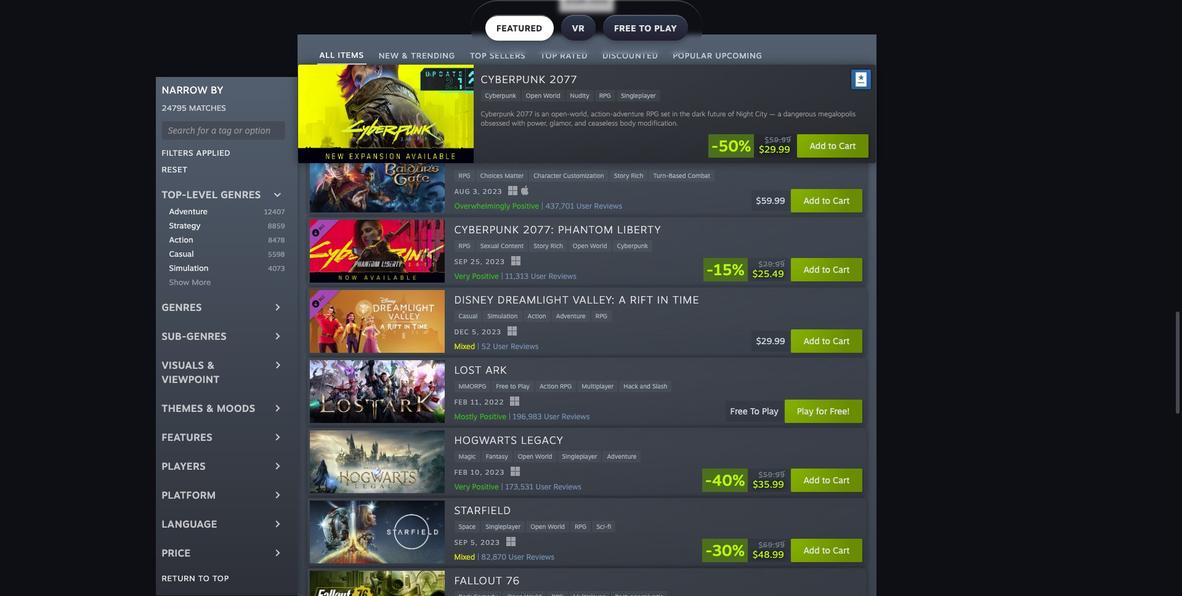Task type: vqa. For each thing, say whether or not it's contained in the screenshot.
$78.70 inside the '$101.20 $78.70 Remove'
no



Task type: describe. For each thing, give the bounding box(es) containing it.
to for -40%
[[823, 475, 831, 486]]

$25.49
[[753, 268, 784, 280]]

open world down "phantom"
[[573, 242, 608, 250]]

| down the sep 5, 2023
[[478, 553, 480, 562]]

rpg right "nudity"
[[573, 102, 585, 109]]

action rpg
[[540, 383, 572, 390]]

cyberpunk 2077: phantom liberty
[[455, 223, 662, 236]]

combat
[[688, 172, 711, 179]]

9,
[[472, 117, 479, 126]]

open world link down legacy
[[514, 451, 557, 463]]

$59.99 for -40%
[[759, 471, 786, 479]]

rpg link left sci-
[[571, 521, 591, 533]]

1 horizontal spatial casual
[[459, 312, 478, 320]]

very for -15%
[[455, 272, 470, 281]]

feb 10, 2023
[[455, 469, 505, 477]]

return to top link
[[162, 574, 229, 584]]

add for -40%
[[804, 475, 820, 486]]

hogwarts
[[455, 434, 518, 447]]

play left for
[[798, 406, 814, 417]]

12407
[[264, 208, 285, 216]]

overwhelmingly
[[455, 202, 511, 211]]

add to cart for -30%
[[804, 546, 850, 556]]

2023 up the mixed | 52 user reviews
[[482, 328, 502, 337]]

add for -15%
[[804, 265, 820, 275]]

1 vertical spatial windows image
[[508, 327, 517, 336]]

play up the popular
[[655, 23, 677, 33]]

liberty
[[618, 223, 662, 236]]

to for $59.99
[[823, 196, 831, 206]]

themes
[[162, 402, 203, 415]]

sexual content link
[[476, 240, 528, 252]]

30%
[[713, 541, 745, 560]]

reviews for -50%
[[555, 131, 583, 140]]

open world down 173,531
[[531, 523, 565, 531]]

user for -40%
[[536, 483, 552, 492]]

hack and slash link
[[620, 381, 672, 393]]

15%
[[714, 260, 745, 279]]

$48.99
[[753, 549, 784, 561]]

0 vertical spatial casual link
[[169, 248, 268, 260]]

baldur's gate 3 image
[[310, 150, 445, 213]]

2023 right 3,
[[483, 188, 503, 196]]

top rated
[[541, 50, 588, 60]]

world down the 2077
[[517, 102, 534, 109]]

dec for -50%
[[455, 117, 470, 126]]

to
[[751, 406, 760, 417]]

1 vertical spatial story rich
[[534, 242, 563, 250]]

reviews right 52
[[511, 342, 539, 351]]

moods
[[217, 402, 256, 415]]

gate
[[512, 153, 540, 166]]

11,
[[471, 398, 482, 407]]

platform
[[162, 489, 216, 502]]

sep for -15%
[[455, 258, 468, 267]]

dec for $29.99
[[455, 328, 470, 337]]

top-level genres
[[162, 189, 261, 201]]

2 horizontal spatial free
[[731, 406, 748, 417]]

0 vertical spatial genres
[[221, 189, 261, 201]]

cyberpunk up 2020
[[455, 83, 520, 95]]

hack and slash
[[624, 383, 668, 390]]

action for left action link
[[169, 235, 193, 245]]

open down 173,531
[[531, 523, 546, 531]]

cart for $59.99
[[833, 196, 850, 206]]

strategy
[[169, 221, 201, 230]]

action for the bottom action link
[[528, 312, 547, 320]]

dec 9, 2020
[[455, 117, 502, 126]]

open down 'cyberpunk 2077' link
[[500, 102, 515, 109]]

aug 3, 2023
[[455, 188, 503, 196]]

to for $29.99
[[823, 336, 831, 347]]

0 vertical spatial singleplayer link
[[590, 100, 634, 112]]

1 vertical spatial simulation
[[488, 312, 518, 320]]

singleplayer for middle singleplayer link
[[563, 453, 598, 460]]

0 vertical spatial free
[[615, 23, 637, 33]]

mostly
[[455, 412, 478, 422]]

add to cart for $29.99
[[804, 336, 850, 347]]

rpg link right nudity link
[[569, 100, 589, 112]]

1 vertical spatial cyberpunk link
[[613, 240, 653, 252]]

user for $59.99
[[577, 202, 592, 211]]

- for 40%
[[706, 471, 712, 490]]

play up mostly positive | 196,983 user reviews in the bottom left of the page
[[518, 383, 530, 390]]

players
[[162, 460, 206, 473]]

cyberpunk 2077: phantom liberty image
[[310, 220, 445, 283]]

rpg link up 25,
[[455, 240, 475, 252]]

rpg up 25,
[[459, 242, 471, 250]]

open world down 'cyberpunk 2077' link
[[500, 102, 534, 109]]

items
[[338, 50, 364, 60]]

fantasy link
[[482, 451, 513, 463]]

themes & moods
[[162, 402, 256, 415]]

windows image for free
[[511, 397, 520, 406]]

trending
[[411, 50, 456, 60]]

sub-
[[162, 330, 187, 343]]

nudity link
[[540, 100, 568, 112]]

52
[[482, 342, 491, 351]]

disney dreamlight valley: a rift in time image
[[310, 290, 445, 353]]

open down "phantom"
[[573, 242, 589, 250]]

rpg link up the aug
[[455, 170, 475, 182]]

positive for to
[[480, 412, 507, 422]]

to for -50%
[[823, 124, 831, 135]]

space link
[[455, 521, 480, 533]]

slash
[[653, 383, 668, 390]]

new
[[379, 50, 399, 60]]

sci-fi
[[597, 523, 612, 531]]

cyberpunk 2077: phantom liberty link
[[455, 222, 662, 238]]

by
[[211, 84, 224, 96]]

2023 for 15%
[[486, 258, 505, 267]]

visuals & viewpoint
[[162, 359, 220, 386]]

for
[[817, 406, 828, 417]]

| for free to play
[[509, 412, 511, 422]]

baldur's gate 3 link
[[455, 152, 551, 168]]

sexual content
[[481, 242, 524, 250]]

price
[[162, 547, 191, 560]]

level
[[187, 189, 218, 201]]

2 vertical spatial genres
[[187, 330, 227, 343]]

show
[[169, 277, 190, 287]]

0 horizontal spatial story rich link
[[530, 240, 568, 252]]

world left sci-
[[548, 523, 565, 531]]

user for -50%
[[537, 131, 553, 140]]

0 vertical spatial rich
[[631, 172, 644, 179]]

turn-
[[654, 172, 669, 179]]

very positive | 605,130 user reviews
[[455, 131, 583, 140]]

437,701
[[546, 202, 575, 211]]

add for -30%
[[804, 546, 820, 556]]

features
[[162, 431, 213, 444]]

filters applied
[[162, 148, 231, 158]]

positive down macos image
[[513, 202, 539, 211]]

0 vertical spatial free to play
[[615, 23, 677, 33]]

rated
[[561, 50, 588, 60]]

rpg left multiplayer
[[560, 383, 572, 390]]

story for the top story rich link
[[614, 172, 630, 179]]

to for -15%
[[823, 265, 831, 275]]

82,870
[[482, 553, 507, 562]]

| for -15%
[[502, 272, 503, 281]]

rpg down valley:
[[596, 312, 608, 320]]

2022
[[485, 398, 505, 407]]

lost ark image
[[310, 361, 445, 423]]

magic
[[459, 453, 476, 460]]

choices matter
[[481, 172, 524, 179]]

2023 for 40%
[[485, 469, 505, 477]]

to for -30%
[[823, 546, 831, 556]]

Search for a tag or option text field
[[162, 121, 285, 140]]

hack
[[624, 383, 638, 390]]

76
[[507, 574, 520, 587]]

| left 52
[[478, 342, 480, 351]]

cyberpunk down liberty
[[617, 242, 648, 250]]

cyberpunk 2077 image
[[310, 79, 445, 142]]

dec 5, 2023
[[455, 328, 502, 337]]

0 vertical spatial simulation link
[[169, 263, 268, 274]]

popular
[[673, 50, 713, 60]]

cyberpunk 2077 link
[[455, 82, 551, 97]]

top sellers
[[470, 50, 526, 60]]

8478
[[268, 236, 285, 245]]

feb for -40%
[[455, 469, 468, 477]]

sci-fi link
[[593, 521, 616, 533]]

$59.99 $35.99
[[753, 471, 786, 491]]

add for -50%
[[804, 124, 820, 135]]

visuals
[[162, 359, 204, 372]]

very for -40%
[[455, 483, 470, 492]]

0 vertical spatial story rich link
[[610, 170, 648, 182]]

popular upcoming
[[673, 50, 763, 60]]

| for -40%
[[502, 483, 503, 492]]

windows image for -40%
[[511, 467, 520, 477]]

return to top
[[162, 574, 229, 584]]

0 horizontal spatial free
[[496, 383, 509, 390]]

cart for -15%
[[833, 265, 850, 275]]

rpg up the aug
[[459, 172, 471, 179]]

5, for -30%
[[471, 539, 478, 548]]

0 horizontal spatial adventure link
[[169, 206, 264, 218]]

open world down legacy
[[518, 453, 553, 460]]

cyberpunk inside "link"
[[455, 223, 520, 236]]

featured
[[497, 23, 543, 33]]

$29.99 for $29.99 $25.49
[[759, 260, 786, 269]]

valley:
[[573, 293, 615, 306]]

1 horizontal spatial adventure link
[[552, 311, 590, 322]]

magic link
[[455, 451, 481, 463]]



Task type: locate. For each thing, give the bounding box(es) containing it.
- for 30%
[[706, 541, 713, 560]]

1 vertical spatial $29.99
[[759, 260, 786, 269]]

cyberpunk link
[[455, 100, 494, 112], [613, 240, 653, 252]]

1 vertical spatial feb
[[455, 469, 468, 477]]

0 vertical spatial action
[[169, 235, 193, 245]]

simulation
[[169, 263, 209, 273], [488, 312, 518, 320]]

2 feb from the top
[[455, 469, 468, 477]]

multiplayer link
[[578, 381, 618, 393]]

1 horizontal spatial story
[[614, 172, 630, 179]]

0 vertical spatial windows image
[[512, 257, 521, 266]]

$59.99 inside $59.99 $35.99
[[759, 471, 786, 479]]

sep for -30%
[[455, 539, 468, 548]]

singleplayer for topmost singleplayer link
[[595, 102, 630, 109]]

1 vertical spatial &
[[207, 359, 215, 372]]

free to play
[[615, 23, 677, 33], [496, 383, 530, 390]]

strategy link
[[169, 220, 268, 232]]

2 horizontal spatial adventure link
[[603, 451, 641, 463]]

0 vertical spatial sep
[[455, 258, 468, 267]]

2077:
[[523, 223, 555, 236]]

character
[[534, 172, 562, 179]]

action link down dreamlight
[[524, 311, 551, 322]]

173,531
[[506, 483, 534, 492]]

& right the new
[[402, 50, 408, 60]]

positive for 40%
[[472, 483, 499, 492]]

user right 173,531
[[536, 483, 552, 492]]

feb for free to play
[[455, 398, 468, 407]]

5, down space link
[[471, 539, 478, 548]]

reviews up "phantom"
[[595, 202, 623, 211]]

windows image
[[512, 257, 521, 266], [508, 327, 517, 336], [511, 397, 520, 406]]

positive down 'feb 10, 2023'
[[472, 483, 499, 492]]

singleplayer link down starfield link
[[482, 521, 525, 533]]

5, for $29.99
[[472, 328, 480, 337]]

& for new
[[402, 50, 408, 60]]

1 horizontal spatial rich
[[631, 172, 644, 179]]

macos image
[[521, 185, 530, 195]]

user up 3
[[537, 131, 553, 140]]

| down 2020
[[502, 131, 503, 140]]

very for -50%
[[455, 131, 470, 140]]

11,313
[[506, 272, 529, 281]]

user for free to play
[[544, 412, 560, 422]]

add to cart for $59.99
[[804, 196, 850, 206]]

$59.99 for -50%
[[759, 119, 786, 128]]

matter
[[505, 172, 524, 179]]

windows image down free to play link
[[511, 397, 520, 406]]

| for $59.99
[[542, 202, 544, 211]]

1 vertical spatial singleplayer
[[563, 453, 598, 460]]

3 cart from the top
[[833, 265, 850, 275]]

sep 25, 2023
[[455, 258, 505, 267]]

dec down the disney
[[455, 328, 470, 337]]

rich left turn-
[[631, 172, 644, 179]]

2023 up '82,870'
[[481, 539, 500, 548]]

5598
[[268, 250, 285, 259]]

2 vertical spatial singleplayer
[[486, 523, 521, 531]]

0 vertical spatial story rich
[[614, 172, 644, 179]]

rpg left sci-
[[575, 523, 587, 531]]

top right return
[[213, 574, 229, 584]]

mixed
[[455, 342, 475, 351], [455, 553, 475, 562]]

4 add from the top
[[804, 336, 820, 347]]

0 vertical spatial cyberpunk link
[[455, 100, 494, 112]]

play right to
[[763, 406, 779, 417]]

free up 'discounted'
[[615, 23, 637, 33]]

feb up mostly at the bottom of the page
[[455, 398, 468, 407]]

$29.99 $25.49
[[753, 260, 786, 280]]

2 horizontal spatial top
[[541, 50, 558, 60]]

1 sep from the top
[[455, 258, 468, 267]]

top for top rated
[[541, 50, 558, 60]]

2 vertical spatial $29.99
[[757, 336, 786, 347]]

0 vertical spatial casual
[[169, 249, 194, 259]]

mixed down dec 5, 2023
[[455, 342, 475, 351]]

5 cart from the top
[[833, 475, 850, 486]]

action right free to play link
[[540, 383, 559, 390]]

1 vertical spatial rich
[[551, 242, 563, 250]]

starfield image
[[310, 501, 445, 564]]

story rich down cyberpunk 2077: phantom liberty "link"
[[534, 242, 563, 250]]

narrow by
[[162, 84, 224, 96]]

positive for 15%
[[472, 272, 499, 281]]

2 vertical spatial free
[[731, 406, 748, 417]]

& for themes
[[206, 402, 214, 415]]

1 vertical spatial singleplayer link
[[558, 451, 602, 463]]

cyberpunk link down liberty
[[613, 240, 653, 252]]

0 vertical spatial story
[[614, 172, 630, 179]]

windows image up very positive | 605,130 user reviews on the top of the page
[[508, 116, 517, 125]]

adventure link
[[169, 206, 264, 218], [552, 311, 590, 322], [603, 451, 641, 463]]

mixed | 82,870 user reviews
[[455, 553, 555, 562]]

action
[[169, 235, 193, 245], [528, 312, 547, 320], [540, 383, 559, 390]]

6 cart from the top
[[833, 546, 850, 556]]

add to cart for -40%
[[804, 475, 850, 486]]

1 horizontal spatial simulation
[[488, 312, 518, 320]]

user right 52
[[493, 342, 509, 351]]

8859
[[268, 222, 285, 230]]

2 vertical spatial windows image
[[511, 397, 520, 406]]

& inside visuals & viewpoint
[[207, 359, 215, 372]]

0 horizontal spatial casual link
[[169, 248, 268, 260]]

- for 50%
[[706, 120, 713, 139]]

1 mixed from the top
[[455, 342, 475, 351]]

& for visuals
[[207, 359, 215, 372]]

2 mixed from the top
[[455, 553, 475, 562]]

25,
[[471, 258, 483, 267]]

3 add to cart from the top
[[804, 265, 850, 275]]

reviews down nudity link
[[555, 131, 583, 140]]

very positive | 11,313 user reviews
[[455, 272, 577, 281]]

free down ark
[[496, 383, 509, 390]]

hogwarts legacy image
[[310, 431, 445, 494]]

$29.99 inside the $59.99 $29.99
[[753, 127, 784, 139]]

fallout 76 image
[[310, 571, 445, 597]]

1 vertical spatial action
[[528, 312, 547, 320]]

world down "phantom"
[[591, 242, 608, 250]]

- left $25.49
[[707, 260, 714, 279]]

0 horizontal spatial casual
[[169, 249, 194, 259]]

sexual
[[481, 242, 499, 250]]

1 vertical spatial mixed
[[455, 553, 475, 562]]

space
[[459, 523, 476, 531]]

1 vertical spatial 5,
[[471, 539, 478, 548]]

1 vertical spatial free to play
[[496, 383, 530, 390]]

2 vertical spatial $59.99
[[759, 471, 786, 479]]

$69.99 $48.99
[[753, 541, 786, 561]]

mixed for $29.99
[[455, 342, 475, 351]]

5 add from the top
[[804, 475, 820, 486]]

1 dec from the top
[[455, 117, 470, 126]]

1 add to cart from the top
[[804, 124, 850, 135]]

3
[[544, 153, 551, 166]]

windows image
[[508, 116, 517, 125], [509, 186, 518, 196], [511, 467, 520, 477], [507, 538, 516, 547]]

6 add to cart from the top
[[804, 546, 850, 556]]

story for the left story rich link
[[534, 242, 549, 250]]

fallout 76
[[455, 574, 520, 587]]

0 vertical spatial mixed
[[455, 342, 475, 351]]

baldur's
[[455, 153, 508, 166]]

2 vertical spatial adventure
[[607, 453, 637, 460]]

2 vertical spatial adventure link
[[603, 451, 641, 463]]

1 vertical spatial genres
[[162, 301, 202, 314]]

story rich left turn-
[[614, 172, 644, 179]]

$29.99 for $29.99
[[757, 336, 786, 347]]

2 dec from the top
[[455, 328, 470, 337]]

0 horizontal spatial simulation link
[[169, 263, 268, 274]]

1 vertical spatial story rich link
[[530, 240, 568, 252]]

0 horizontal spatial story rich
[[534, 242, 563, 250]]

0 vertical spatial singleplayer
[[595, 102, 630, 109]]

$35.99
[[753, 479, 784, 491]]

1 vertical spatial dec
[[455, 328, 470, 337]]

singleplayer down legacy
[[563, 453, 598, 460]]

0 horizontal spatial action link
[[169, 234, 268, 246]]

baldur's gate 3
[[455, 153, 551, 166]]

605,130
[[506, 131, 535, 140]]

top left sellers on the left of the page
[[470, 50, 487, 60]]

24795 matches
[[162, 103, 226, 113]]

vr
[[572, 23, 585, 33]]

1 vertical spatial adventure
[[556, 312, 586, 320]]

reviews for free to play
[[562, 412, 590, 422]]

top for top sellers
[[470, 50, 487, 60]]

4 cart from the top
[[833, 336, 850, 347]]

simulation up show more
[[169, 263, 209, 273]]

singleplayer link down 'discounted'
[[590, 100, 634, 112]]

user right 11,313
[[531, 272, 547, 281]]

user up "phantom"
[[577, 202, 592, 211]]

2 add to cart from the top
[[804, 196, 850, 206]]

- left '$35.99'
[[706, 471, 712, 490]]

0 horizontal spatial story
[[534, 242, 549, 250]]

sellers
[[490, 50, 526, 60]]

story rich link down cyberpunk 2077: phantom liberty "link"
[[530, 240, 568, 252]]

1 feb from the top
[[455, 398, 468, 407]]

1 vertical spatial very
[[455, 272, 470, 281]]

free to play link
[[492, 381, 534, 393]]

1 horizontal spatial casual link
[[455, 311, 482, 322]]

-15%
[[707, 260, 745, 279]]

reset link
[[162, 165, 188, 174]]

lost
[[455, 364, 482, 377]]

very down 'feb 10, 2023'
[[455, 483, 470, 492]]

windows image up very positive | 11,313 user reviews
[[512, 257, 521, 266]]

1 horizontal spatial cyberpunk link
[[613, 240, 653, 252]]

dec left 9,
[[455, 117, 470, 126]]

1 vertical spatial $59.99
[[757, 196, 786, 206]]

0 horizontal spatial rich
[[551, 242, 563, 250]]

$29.99 inside the $29.99 $25.49
[[759, 260, 786, 269]]

reviews for -40%
[[554, 483, 582, 492]]

time
[[673, 293, 700, 306]]

discounted
[[603, 50, 659, 60]]

aug
[[455, 188, 471, 196]]

0 vertical spatial simulation
[[169, 263, 209, 273]]

1 horizontal spatial free to play
[[615, 23, 677, 33]]

1 vertical spatial action link
[[524, 311, 551, 322]]

positive down 2022
[[480, 412, 507, 422]]

very down the sep 25, 2023
[[455, 272, 470, 281]]

sep left 25,
[[455, 258, 468, 267]]

1 horizontal spatial action link
[[524, 311, 551, 322]]

positive for 50%
[[472, 131, 499, 140]]

add for $59.99
[[804, 196, 820, 206]]

& up 'viewpoint'
[[207, 359, 215, 372]]

1 vertical spatial free
[[496, 383, 509, 390]]

1 horizontal spatial story rich link
[[610, 170, 648, 182]]

2 vertical spatial action
[[540, 383, 559, 390]]

windows image left macos image
[[509, 186, 518, 196]]

add to cart
[[804, 124, 850, 135], [804, 196, 850, 206], [804, 265, 850, 275], [804, 336, 850, 347], [804, 475, 850, 486], [804, 546, 850, 556]]

1 very from the top
[[455, 131, 470, 140]]

0 vertical spatial adventure
[[169, 206, 208, 216]]

| left 196,983
[[509, 412, 511, 422]]

- for 15%
[[707, 260, 714, 279]]

windows image for -
[[512, 257, 521, 266]]

& left "moods"
[[206, 402, 214, 415]]

1 horizontal spatial top
[[470, 50, 487, 60]]

reviews right '82,870'
[[527, 553, 555, 562]]

1 vertical spatial simulation link
[[483, 311, 522, 322]]

action rpg link
[[536, 381, 577, 393]]

choices
[[481, 172, 503, 179]]

singleplayer for bottommost singleplayer link
[[486, 523, 521, 531]]

3 add from the top
[[804, 265, 820, 275]]

4 add to cart from the top
[[804, 336, 850, 347]]

cart for $29.99
[[833, 336, 850, 347]]

$59.99 inside the $59.99 $29.99
[[759, 119, 786, 128]]

$69.99
[[759, 541, 786, 550]]

free left to
[[731, 406, 748, 417]]

story
[[614, 172, 630, 179], [534, 242, 549, 250]]

0 horizontal spatial cyberpunk link
[[455, 100, 494, 112]]

$59.99
[[759, 119, 786, 128], [757, 196, 786, 206], [759, 471, 786, 479]]

2 add from the top
[[804, 196, 820, 206]]

simulation link up more
[[169, 263, 268, 274]]

positive down the sep 25, 2023
[[472, 272, 499, 281]]

mixed for -30%
[[455, 553, 475, 562]]

add to cart for -50%
[[804, 124, 850, 135]]

2077
[[523, 83, 551, 95]]

user
[[537, 131, 553, 140], [577, 202, 592, 211], [531, 272, 547, 281], [493, 342, 509, 351], [544, 412, 560, 422], [536, 483, 552, 492], [509, 553, 525, 562]]

| left 11,313
[[502, 272, 503, 281]]

1 vertical spatial casual
[[459, 312, 478, 320]]

windows image for -50%
[[508, 116, 517, 125]]

reviews for -15%
[[549, 272, 577, 281]]

add for $29.99
[[804, 336, 820, 347]]

casual link down the disney
[[455, 311, 482, 322]]

cyberpunk up 9,
[[459, 102, 490, 109]]

disney dreamlight valley: a rift in time link
[[455, 293, 700, 308]]

open world link down 'cyberpunk 2077' link
[[495, 100, 539, 112]]

very down the dec 9, 2020
[[455, 131, 470, 140]]

1 horizontal spatial adventure
[[556, 312, 586, 320]]

return
[[162, 574, 196, 584]]

1 vertical spatial casual link
[[455, 311, 482, 322]]

40%
[[712, 471, 745, 490]]

0 vertical spatial action link
[[169, 234, 268, 246]]

0 vertical spatial $29.99
[[753, 127, 784, 139]]

matches
[[189, 103, 226, 113]]

reviews right 173,531
[[554, 483, 582, 492]]

2 horizontal spatial adventure
[[607, 453, 637, 460]]

open world link down "phantom"
[[569, 240, 612, 252]]

free!
[[830, 406, 850, 417]]

| left 173,531
[[502, 483, 503, 492]]

very positive | 173,531 user reviews
[[455, 483, 582, 492]]

nudity
[[544, 102, 563, 109]]

1 add from the top
[[804, 124, 820, 135]]

casual up "show"
[[169, 249, 194, 259]]

0 horizontal spatial top
[[213, 574, 229, 584]]

user right '82,870'
[[509, 553, 525, 562]]

sep down space link
[[455, 539, 468, 548]]

1 vertical spatial story
[[534, 242, 549, 250]]

| for -50%
[[502, 131, 503, 140]]

mixed down the sep 5, 2023
[[455, 553, 475, 562]]

2 vertical spatial very
[[455, 483, 470, 492]]

-40%
[[706, 471, 745, 490]]

singleplayer down 'discounted'
[[595, 102, 630, 109]]

rpg link down valley:
[[592, 311, 612, 322]]

1 horizontal spatial free
[[615, 23, 637, 33]]

world down legacy
[[536, 453, 553, 460]]

mmorpg
[[459, 383, 487, 390]]

reviews down action rpg link
[[562, 412, 590, 422]]

-50%
[[706, 120, 745, 139]]

action for action rpg
[[540, 383, 559, 390]]

windows image up very positive | 173,531 user reviews
[[511, 467, 520, 477]]

|
[[502, 131, 503, 140], [542, 202, 544, 211], [502, 272, 503, 281], [478, 342, 480, 351], [509, 412, 511, 422], [502, 483, 503, 492], [478, 553, 480, 562]]

all items
[[320, 50, 364, 60]]

disney
[[455, 293, 494, 306]]

1 vertical spatial sep
[[455, 539, 468, 548]]

open down hogwarts legacy link
[[518, 453, 534, 460]]

simulation link up dec 5, 2023
[[483, 311, 522, 322]]

rich down cyberpunk 2077: phantom liberty "link"
[[551, 242, 563, 250]]

0 vertical spatial very
[[455, 131, 470, 140]]

0 vertical spatial 5,
[[472, 328, 480, 337]]

2023 for 30%
[[481, 539, 500, 548]]

turn-based combat
[[654, 172, 711, 179]]

- up combat on the top right of the page
[[706, 120, 713, 139]]

2 cart from the top
[[833, 196, 850, 206]]

singleplayer down starfield link
[[486, 523, 521, 531]]

play for free!
[[798, 406, 850, 417]]

top left rated
[[541, 50, 558, 60]]

0 horizontal spatial simulation
[[169, 263, 209, 273]]

hogwarts legacy link
[[455, 433, 564, 449]]

show more
[[169, 277, 211, 287]]

0 vertical spatial adventure link
[[169, 206, 264, 218]]

turn-based combat link
[[649, 170, 715, 182]]

2 vertical spatial singleplayer link
[[482, 521, 525, 533]]

6 add from the top
[[804, 546, 820, 556]]

cyberpunk up sexual
[[455, 223, 520, 236]]

top-
[[162, 189, 187, 201]]

cart for -40%
[[833, 475, 850, 486]]

reviews for $59.99
[[595, 202, 623, 211]]

windows image up mixed | 82,870 user reviews
[[507, 538, 516, 547]]

to inside free to play link
[[511, 383, 516, 390]]

viewpoint
[[162, 373, 220, 386]]

genres up strategy link on the top of the page
[[221, 189, 261, 201]]

cart for -30%
[[833, 546, 850, 556]]

sub-genres
[[162, 330, 227, 343]]

3 very from the top
[[455, 483, 470, 492]]

5 add to cart from the top
[[804, 475, 850, 486]]

action link down strategy link on the top of the page
[[169, 234, 268, 246]]

user for -15%
[[531, 272, 547, 281]]

legacy
[[522, 434, 564, 447]]

to
[[640, 23, 652, 33], [823, 124, 831, 135], [823, 196, 831, 206], [823, 265, 831, 275], [823, 336, 831, 347], [511, 383, 516, 390], [823, 475, 831, 486], [823, 546, 831, 556], [198, 574, 210, 584]]

2023 down sexual
[[486, 258, 505, 267]]

open world link
[[495, 100, 539, 112], [569, 240, 612, 252], [514, 451, 557, 463], [527, 521, 570, 533]]

2 very from the top
[[455, 272, 470, 281]]

- left "$48.99"
[[706, 541, 713, 560]]

2 sep from the top
[[455, 539, 468, 548]]

world
[[517, 102, 534, 109], [591, 242, 608, 250], [536, 453, 553, 460], [548, 523, 565, 531]]

play
[[655, 23, 677, 33], [518, 383, 530, 390], [763, 406, 779, 417], [798, 406, 814, 417]]

1 horizontal spatial story rich
[[614, 172, 644, 179]]

mmorpg link
[[455, 381, 491, 393]]

0 vertical spatial $59.99
[[759, 119, 786, 128]]

ark
[[486, 364, 507, 377]]

open world link down 173,531
[[527, 521, 570, 533]]

0 horizontal spatial adventure
[[169, 206, 208, 216]]

0 vertical spatial feb
[[455, 398, 468, 407]]

free to play down ark
[[496, 383, 530, 390]]

feb left "10,"
[[455, 469, 468, 477]]

1 vertical spatial adventure link
[[552, 311, 590, 322]]

windows image for -30%
[[507, 538, 516, 547]]

cart for -50%
[[833, 124, 850, 135]]

add to cart for -15%
[[804, 265, 850, 275]]

0 vertical spatial &
[[402, 50, 408, 60]]

2 vertical spatial &
[[206, 402, 214, 415]]

0 vertical spatial dec
[[455, 117, 470, 126]]

1 cart from the top
[[833, 124, 850, 135]]



